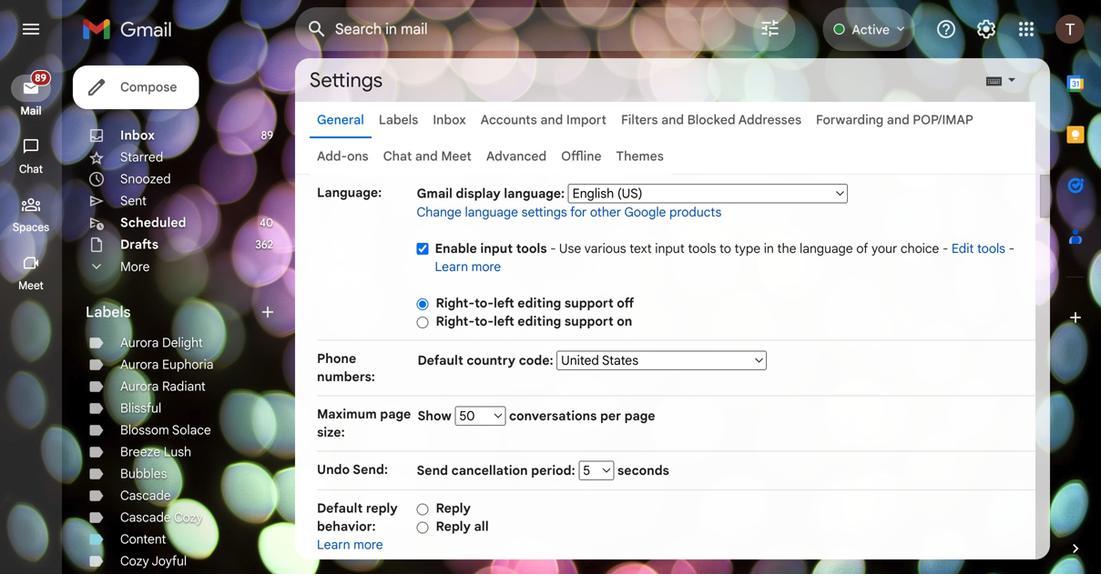 Task type: vqa. For each thing, say whether or not it's contained in the screenshot.
first Zephyr from the bottom of the page
no



Task type: locate. For each thing, give the bounding box(es) containing it.
send:
[[353, 462, 388, 478]]

to- up right-to-left editing support on
[[475, 296, 494, 312]]

aurora delight link
[[120, 335, 203, 351]]

default up behavior:
[[317, 501, 363, 517]]

undo send:
[[317, 462, 388, 478]]

support for on
[[565, 314, 614, 330]]

1 to- from the top
[[475, 296, 494, 312]]

aurora up aurora euphoria
[[120, 335, 159, 351]]

2 editing from the top
[[518, 314, 561, 330]]

right- for right-to-left editing support on
[[436, 314, 475, 330]]

to-
[[475, 296, 494, 312], [475, 314, 494, 330]]

0 vertical spatial left
[[494, 296, 515, 312]]

period:
[[531, 463, 576, 479]]

for
[[570, 205, 587, 221]]

1 horizontal spatial language
[[800, 241, 853, 257]]

gmail
[[417, 186, 453, 202]]

0 horizontal spatial default
[[317, 501, 363, 517]]

language down the gmail display language:
[[465, 205, 518, 221]]

inbox
[[433, 112, 466, 128], [120, 128, 155, 144]]

1 horizontal spatial chat
[[383, 149, 412, 164]]

0 vertical spatial aurora
[[120, 335, 159, 351]]

lush
[[164, 445, 191, 461]]

0 vertical spatial reply
[[436, 501, 471, 517]]

chat inside heading
[[19, 163, 43, 176]]

on
[[617, 314, 633, 330]]

breeze
[[120, 445, 160, 461]]

2 left from the top
[[494, 314, 515, 330]]

89
[[35, 72, 46, 84], [261, 129, 273, 143]]

learn more link down behavior:
[[317, 538, 383, 554]]

1 vertical spatial cozy
[[120, 554, 149, 570]]

0 vertical spatial cozy
[[174, 510, 203, 526]]

and for chat
[[415, 149, 438, 164]]

change
[[417, 205, 462, 221]]

input
[[480, 241, 513, 257], [655, 241, 685, 257]]

default for default country code:
[[418, 353, 464, 369]]

left for right-to-left editing support on
[[494, 314, 515, 330]]

offline
[[561, 149, 602, 164]]

3 aurora from the top
[[120, 379, 159, 395]]

learn
[[435, 259, 468, 275], [317, 538, 350, 554]]

learn inside enable input tools - use various text input tools to type in the language of your choice - edit tools - learn more
[[435, 259, 468, 275]]

1 horizontal spatial default
[[418, 353, 464, 369]]

aurora delight
[[120, 335, 203, 351]]

2 aurora from the top
[[120, 357, 159, 373]]

- right 'edit tools' link
[[1009, 241, 1015, 257]]

0 vertical spatial labels
[[379, 112, 418, 128]]

editing for on
[[518, 314, 561, 330]]

reply up reply all
[[436, 501, 471, 517]]

language:
[[504, 186, 565, 202]]

1 horizontal spatial learn
[[435, 259, 468, 275]]

learn down enable
[[435, 259, 468, 275]]

tools left to
[[688, 241, 717, 257]]

inbox link
[[433, 112, 466, 128], [120, 128, 155, 144]]

accounts
[[481, 112, 537, 128]]

tools down settings
[[516, 241, 547, 257]]

0 vertical spatial editing
[[518, 296, 561, 312]]

1 horizontal spatial inbox
[[433, 112, 466, 128]]

inbox link up chat and meet link
[[433, 112, 466, 128]]

Reply all radio
[[417, 521, 429, 535]]

0 vertical spatial to-
[[475, 296, 494, 312]]

right- right the right-to-left editing support on option
[[436, 314, 475, 330]]

filters and blocked addresses link
[[621, 112, 802, 128]]

cozy joyful link
[[120, 554, 187, 570]]

0 vertical spatial support
[[565, 296, 614, 312]]

0 horizontal spatial learn
[[317, 538, 350, 554]]

1 vertical spatial right-
[[436, 314, 475, 330]]

the
[[778, 241, 797, 257]]

learn down behavior:
[[317, 538, 350, 554]]

1 vertical spatial default
[[317, 501, 363, 517]]

all
[[474, 519, 489, 535]]

89 link
[[11, 70, 51, 102]]

sent
[[120, 193, 147, 209]]

to- up default country code:
[[475, 314, 494, 330]]

1 horizontal spatial inbox link
[[433, 112, 466, 128]]

enable
[[435, 241, 477, 257]]

- left use
[[550, 241, 556, 257]]

1 editing from the top
[[518, 296, 561, 312]]

1 vertical spatial editing
[[518, 314, 561, 330]]

89 inside 89 link
[[35, 72, 46, 84]]

inbox link up starred
[[120, 128, 155, 144]]

Search in mail text field
[[335, 20, 708, 38]]

1 vertical spatial cascade
[[120, 510, 171, 526]]

reply
[[436, 501, 471, 517], [436, 519, 471, 535]]

maximum
[[317, 407, 377, 423]]

chat down labels link
[[383, 149, 412, 164]]

40
[[260, 216, 273, 230]]

1 vertical spatial more
[[354, 538, 383, 554]]

general link
[[317, 112, 364, 128]]

editing
[[518, 296, 561, 312], [518, 314, 561, 330]]

aurora for aurora euphoria
[[120, 357, 159, 373]]

left up right-to-left editing support on
[[494, 296, 515, 312]]

various
[[585, 241, 627, 257]]

1 horizontal spatial meet
[[441, 149, 472, 164]]

labels down the more
[[86, 303, 131, 322]]

cozy down content link
[[120, 554, 149, 570]]

type
[[735, 241, 761, 257]]

meet up gmail
[[441, 149, 472, 164]]

0 horizontal spatial language
[[465, 205, 518, 221]]

1 - from the left
[[550, 241, 556, 257]]

settings image
[[976, 18, 998, 40]]

1 horizontal spatial labels
[[379, 112, 418, 128]]

1 horizontal spatial input
[[655, 241, 685, 257]]

themes
[[616, 149, 664, 164]]

language left of
[[800, 241, 853, 257]]

cascade
[[120, 488, 171, 504], [120, 510, 171, 526]]

1 vertical spatial meet
[[18, 279, 44, 293]]

size:
[[317, 425, 345, 441]]

per
[[600, 409, 621, 425]]

cozy up joyful
[[174, 510, 203, 526]]

search in mail image
[[301, 13, 333, 46]]

0 horizontal spatial -
[[550, 241, 556, 257]]

default inside the 'default reply behavior: learn more'
[[317, 501, 363, 517]]

2 input from the left
[[655, 241, 685, 257]]

bubbles
[[120, 467, 167, 482]]

labels up chat and meet link
[[379, 112, 418, 128]]

right-to-left editing support on
[[436, 314, 633, 330]]

forwarding
[[816, 112, 884, 128]]

inbox up starred
[[120, 128, 155, 144]]

page inside maximum page size:
[[380, 407, 411, 423]]

0 horizontal spatial learn more link
[[317, 538, 383, 554]]

-
[[550, 241, 556, 257], [943, 241, 949, 257], [1009, 241, 1015, 257]]

0 horizontal spatial tools
[[516, 241, 547, 257]]

default for default reply behavior: learn more
[[317, 501, 363, 517]]

1 horizontal spatial learn more link
[[435, 259, 501, 275]]

1 support from the top
[[565, 296, 614, 312]]

support left the off
[[565, 296, 614, 312]]

edit
[[952, 241, 974, 257]]

phone numbers:
[[317, 351, 375, 385]]

snoozed link
[[120, 171, 171, 187]]

enable input tools - use various text input tools to type in the language of your choice - edit tools - learn more
[[435, 241, 1015, 275]]

0 horizontal spatial inbox
[[120, 128, 155, 144]]

page left show
[[380, 407, 411, 423]]

code:
[[519, 353, 554, 369]]

aurora down "aurora delight"
[[120, 357, 159, 373]]

0 vertical spatial default
[[418, 353, 464, 369]]

2 right- from the top
[[436, 314, 475, 330]]

right- right right-to-left editing support off radio
[[436, 296, 475, 312]]

support image
[[936, 18, 958, 40]]

1 vertical spatial support
[[565, 314, 614, 330]]

1 horizontal spatial tools
[[688, 241, 717, 257]]

to
[[720, 241, 732, 257]]

learn inside the 'default reply behavior: learn more'
[[317, 538, 350, 554]]

0 horizontal spatial more
[[354, 538, 383, 554]]

0 horizontal spatial meet
[[18, 279, 44, 293]]

0 horizontal spatial labels
[[86, 303, 131, 322]]

blossom solace
[[120, 423, 211, 439]]

1 right- from the top
[[436, 296, 475, 312]]

input right enable
[[480, 241, 513, 257]]

tab list
[[1051, 58, 1102, 509]]

default down the right-to-left editing support on option
[[418, 353, 464, 369]]

more
[[120, 259, 150, 275]]

inbox up chat and meet link
[[433, 112, 466, 128]]

None checkbox
[[417, 240, 429, 258]]

gmail display language:
[[417, 186, 565, 202]]

- left "edit"
[[943, 241, 949, 257]]

labels
[[379, 112, 418, 128], [86, 303, 131, 322]]

0 horizontal spatial inbox link
[[120, 128, 155, 144]]

editing up right-to-left editing support on
[[518, 296, 561, 312]]

and up gmail
[[415, 149, 438, 164]]

page right per
[[625, 409, 656, 425]]

inbox for rightmost inbox "link"
[[433, 112, 466, 128]]

0 vertical spatial learn
[[435, 259, 468, 275]]

editing for off
[[518, 296, 561, 312]]

more down enable
[[472, 259, 501, 275]]

language inside enable input tools - use various text input tools to type in the language of your choice - edit tools - learn more
[[800, 241, 853, 257]]

cancellation
[[452, 463, 528, 479]]

2 cascade from the top
[[120, 510, 171, 526]]

cascade down the "bubbles" link on the bottom left
[[120, 488, 171, 504]]

1 reply from the top
[[436, 501, 471, 517]]

0 horizontal spatial chat
[[19, 163, 43, 176]]

left down right-to-left editing support off
[[494, 314, 515, 330]]

1 horizontal spatial -
[[943, 241, 949, 257]]

reply for reply
[[436, 501, 471, 517]]

2 vertical spatial aurora
[[120, 379, 159, 395]]

page
[[380, 407, 411, 423], [625, 409, 656, 425]]

text
[[630, 241, 652, 257]]

1 vertical spatial 89
[[261, 129, 273, 143]]

and right filters
[[662, 112, 684, 128]]

3 - from the left
[[1009, 241, 1015, 257]]

2 support from the top
[[565, 314, 614, 330]]

more down behavior:
[[354, 538, 383, 554]]

2 horizontal spatial -
[[1009, 241, 1015, 257]]

input right text
[[655, 241, 685, 257]]

advanced search options image
[[752, 10, 789, 46]]

language
[[465, 205, 518, 221], [800, 241, 853, 257]]

navigation containing mail
[[0, 58, 64, 575]]

3 tools from the left
[[978, 241, 1006, 257]]

1 vertical spatial reply
[[436, 519, 471, 535]]

1 vertical spatial language
[[800, 241, 853, 257]]

0 vertical spatial 89
[[35, 72, 46, 84]]

default
[[418, 353, 464, 369], [317, 501, 363, 517]]

2 to- from the top
[[475, 314, 494, 330]]

1 aurora from the top
[[120, 335, 159, 351]]

reply left all
[[436, 519, 471, 535]]

of
[[857, 241, 869, 257]]

1 tools from the left
[[516, 241, 547, 257]]

0 vertical spatial meet
[[441, 149, 472, 164]]

left for right-to-left editing support off
[[494, 296, 515, 312]]

reply all
[[436, 519, 489, 535]]

display
[[456, 186, 501, 202]]

and left the import
[[541, 112, 563, 128]]

0 horizontal spatial input
[[480, 241, 513, 257]]

0 vertical spatial right-
[[436, 296, 475, 312]]

Reply radio
[[417, 503, 429, 517]]

numbers:
[[317, 369, 375, 385]]

learn more link down enable
[[435, 259, 501, 275]]

0 vertical spatial learn more link
[[435, 259, 501, 275]]

undo
[[317, 462, 350, 478]]

navigation
[[0, 58, 64, 575]]

add-ons
[[317, 149, 369, 164]]

0 horizontal spatial page
[[380, 407, 411, 423]]

editing down right-to-left editing support off
[[518, 314, 561, 330]]

1 vertical spatial to-
[[475, 314, 494, 330]]

change language settings for other google products
[[417, 205, 722, 221]]

1 vertical spatial left
[[494, 314, 515, 330]]

support
[[565, 296, 614, 312], [565, 314, 614, 330]]

and left pop/imap on the top right
[[887, 112, 910, 128]]

meet down spaces heading
[[18, 279, 44, 293]]

aurora up blissful
[[120, 379, 159, 395]]

0 vertical spatial cascade
[[120, 488, 171, 504]]

send
[[417, 463, 448, 479]]

1 vertical spatial labels
[[86, 303, 131, 322]]

bubbles link
[[120, 467, 167, 482]]

1 horizontal spatial 89
[[261, 129, 273, 143]]

chat up spaces heading
[[19, 163, 43, 176]]

reply for reply all
[[436, 519, 471, 535]]

meet inside heading
[[18, 279, 44, 293]]

tools right "edit"
[[978, 241, 1006, 257]]

1 horizontal spatial more
[[472, 259, 501, 275]]

1 cascade from the top
[[120, 488, 171, 504]]

inbox for leftmost inbox "link"
[[120, 128, 155, 144]]

cascade down cascade "link" at the bottom of the page
[[120, 510, 171, 526]]

1 horizontal spatial cozy
[[174, 510, 203, 526]]

blocked
[[688, 112, 736, 128]]

1 vertical spatial learn
[[317, 538, 350, 554]]

radiant
[[162, 379, 206, 395]]

1 vertical spatial aurora
[[120, 357, 159, 373]]

aurora
[[120, 335, 159, 351], [120, 357, 159, 373], [120, 379, 159, 395]]

right- for right-to-left editing support off
[[436, 296, 475, 312]]

forwarding and pop/imap
[[816, 112, 974, 128]]

support left on
[[565, 314, 614, 330]]

conversations
[[509, 409, 597, 425]]

1 left from the top
[[494, 296, 515, 312]]

0 vertical spatial more
[[472, 259, 501, 275]]

aurora radiant link
[[120, 379, 206, 395]]

0 horizontal spatial 89
[[35, 72, 46, 84]]

2 reply from the top
[[436, 519, 471, 535]]

2 horizontal spatial tools
[[978, 241, 1006, 257]]



Task type: describe. For each thing, give the bounding box(es) containing it.
other
[[590, 205, 622, 221]]

show
[[418, 409, 455, 425]]

cascade cozy link
[[120, 510, 203, 526]]

seconds
[[614, 463, 670, 479]]

breeze lush link
[[120, 445, 191, 461]]

conversations per page
[[506, 409, 656, 425]]

and for accounts
[[541, 112, 563, 128]]

cascade link
[[120, 488, 171, 504]]

scheduled link
[[120, 215, 186, 231]]

aurora for aurora radiant
[[120, 379, 159, 395]]

in
[[764, 241, 774, 257]]

chat for chat
[[19, 163, 43, 176]]

more inside the 'default reply behavior: learn more'
[[354, 538, 383, 554]]

maximum page size:
[[317, 407, 411, 441]]

phone
[[317, 351, 356, 367]]

addresses
[[739, 112, 802, 128]]

advanced
[[486, 149, 547, 164]]

mail heading
[[0, 104, 62, 118]]

starred
[[120, 149, 163, 165]]

forwarding and pop/imap link
[[816, 112, 974, 128]]

country
[[467, 353, 516, 369]]

2 - from the left
[[943, 241, 949, 257]]

blissful link
[[120, 401, 161, 417]]

offline link
[[561, 149, 602, 164]]

sent link
[[120, 193, 147, 209]]

snoozed
[[120, 171, 171, 187]]

add-ons link
[[317, 149, 369, 164]]

cozy joyful
[[120, 554, 187, 570]]

right-to-left editing support off
[[436, 296, 634, 312]]

products
[[670, 205, 722, 221]]

blossom
[[120, 423, 169, 439]]

settings
[[522, 205, 567, 221]]

compose button
[[73, 66, 199, 109]]

gmail image
[[82, 11, 181, 47]]

spaces
[[13, 221, 49, 235]]

cascade for cascade cozy
[[120, 510, 171, 526]]

send cancellation period:
[[417, 463, 579, 479]]

labels heading
[[86, 303, 259, 322]]

aurora for aurora delight
[[120, 335, 159, 351]]

add-
[[317, 149, 347, 164]]

blossom solace link
[[120, 423, 211, 439]]

scheduled
[[120, 215, 186, 231]]

meet heading
[[0, 279, 62, 293]]

advanced link
[[486, 149, 547, 164]]

to- for right-to-left editing support on
[[475, 314, 494, 330]]

breeze lush
[[120, 445, 191, 461]]

chat and meet link
[[383, 149, 472, 164]]

0 vertical spatial language
[[465, 205, 518, 221]]

more button
[[73, 256, 284, 278]]

chat and meet
[[383, 149, 472, 164]]

main menu image
[[20, 18, 42, 40]]

filters and blocked addresses
[[621, 112, 802, 128]]

google
[[625, 205, 666, 221]]

reply
[[366, 501, 398, 517]]

drafts link
[[120, 237, 159, 253]]

1 vertical spatial learn more link
[[317, 538, 383, 554]]

more inside enable input tools - use various text input tools to type in the language of your choice - edit tools - learn more
[[472, 259, 501, 275]]

delight
[[162, 335, 203, 351]]

labels for labels heading
[[86, 303, 131, 322]]

chat for chat and meet
[[383, 149, 412, 164]]

default reply behavior: learn more
[[317, 501, 398, 554]]

0 horizontal spatial cozy
[[120, 554, 149, 570]]

select input tool image
[[1007, 73, 1018, 87]]

to- for right-to-left editing support off
[[475, 296, 494, 312]]

off
[[617, 296, 634, 312]]

aurora euphoria
[[120, 357, 214, 373]]

use
[[559, 241, 582, 257]]

change language settings for other google products link
[[417, 205, 722, 221]]

themes link
[[616, 149, 664, 164]]

language:
[[317, 185, 382, 201]]

Right-to-left editing support off radio
[[417, 298, 429, 311]]

accounts and import link
[[481, 112, 607, 128]]

edit tools link
[[952, 241, 1006, 257]]

2 tools from the left
[[688, 241, 717, 257]]

1 input from the left
[[480, 241, 513, 257]]

behavior:
[[317, 519, 376, 535]]

support for off
[[565, 296, 614, 312]]

labels for labels link
[[379, 112, 418, 128]]

Search in mail search field
[[295, 7, 796, 51]]

aurora radiant
[[120, 379, 206, 395]]

Right-to-left editing support on radio
[[417, 316, 429, 330]]

cascade for cascade "link" at the bottom of the page
[[120, 488, 171, 504]]

content link
[[120, 532, 166, 548]]

content
[[120, 532, 166, 548]]

and for forwarding
[[887, 112, 910, 128]]

spaces heading
[[0, 221, 62, 235]]

blissful
[[120, 401, 161, 417]]

and for filters
[[662, 112, 684, 128]]

1 horizontal spatial page
[[625, 409, 656, 425]]

chat heading
[[0, 162, 62, 177]]

accounts and import
[[481, 112, 607, 128]]

general
[[317, 112, 364, 128]]

filters
[[621, 112, 658, 128]]

solace
[[172, 423, 211, 439]]

drafts
[[120, 237, 159, 253]]

settings
[[310, 67, 383, 93]]

labels link
[[379, 112, 418, 128]]

euphoria
[[162, 357, 214, 373]]

default country code:
[[418, 353, 557, 369]]

aurora euphoria link
[[120, 357, 214, 373]]



